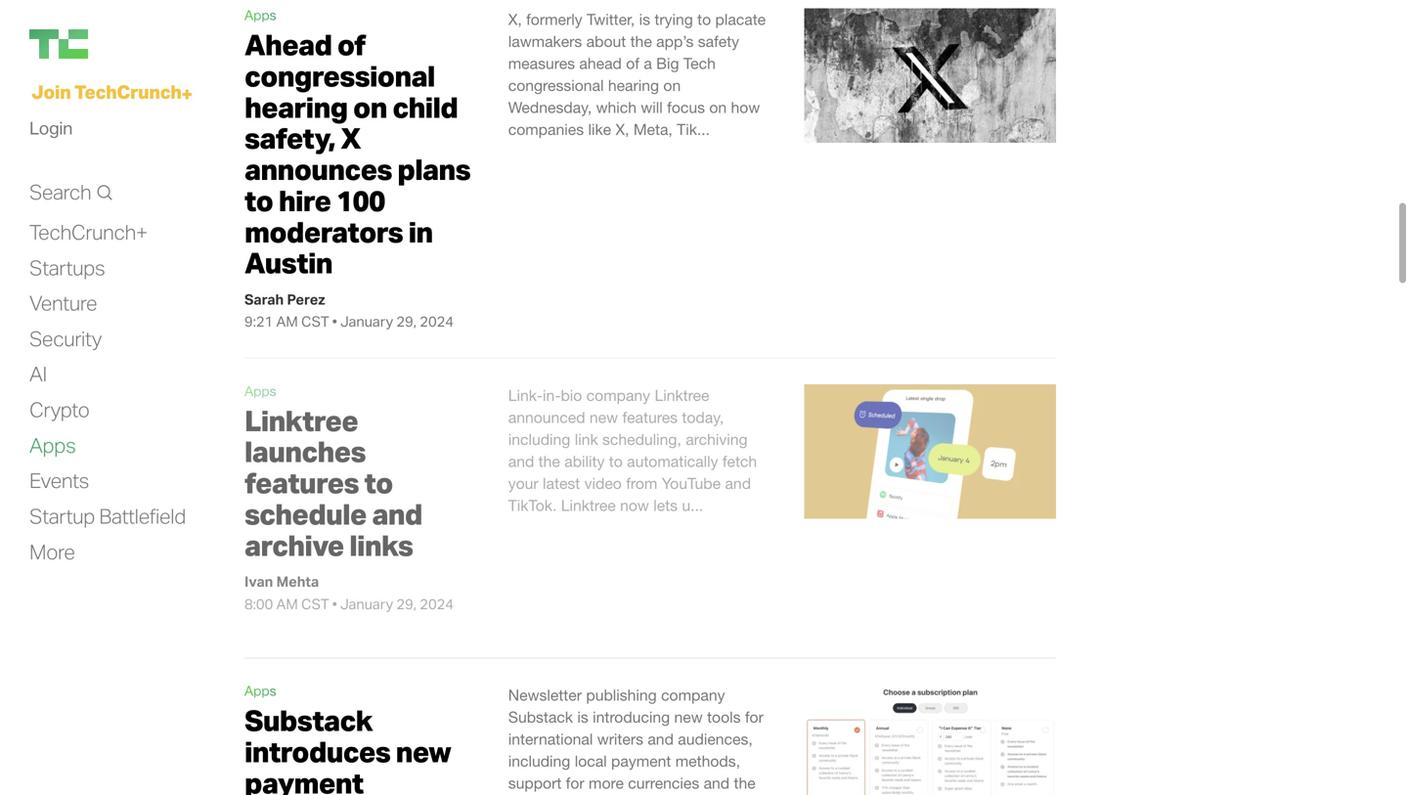 Task type: vqa. For each thing, say whether or not it's contained in the screenshot.
Deck.blue brings a TweetDeck experience to Bluesky users's the Apps
no



Task type: describe. For each thing, give the bounding box(es) containing it.
startup battlefield
[[29, 503, 186, 529]]

of inside apps ahead of congressional hearing on child safety, x announces plans to hire 100 moderators in austin sarah perez 9:21 am cst • january 29, 2024
[[337, 26, 365, 62]]

tools
[[707, 708, 741, 726]]

ability
[[564, 452, 605, 470]]

on inside apps ahead of congressional hearing on child safety, x announces plans to hire 100 moderators in austin sarah perez 9:21 am cst • january 29, 2024
[[353, 89, 387, 124]]

local
[[575, 752, 607, 770]]

• inside apps ahead of congressional hearing on child safety, x announces plans to hire 100 moderators in austin sarah perez 9:21 am cst • january 29, 2024
[[332, 312, 337, 330]]

login link
[[29, 112, 72, 144]]

crypto
[[29, 397, 90, 422]]

crypto link
[[29, 397, 90, 423]]

january inside apps linktree launches features to schedule and archive links ivan mehta 8:00 am cst • january 29, 2024
[[340, 594, 393, 612]]

latest
[[543, 474, 580, 492]]

login
[[29, 117, 72, 139]]

apps link up events
[[29, 432, 76, 458]]

apps for ahead
[[244, 7, 276, 23]]

search
[[29, 179, 91, 204]]

am inside apps linktree launches features to schedule and archive links ivan mehta 8:00 am cst • january 29, 2024
[[276, 594, 298, 612]]

lawmakers
[[508, 32, 582, 50]]

techcrunch+ link
[[29, 219, 148, 245]]

companies
[[508, 120, 584, 138]]

x, formerly twitter, is trying to placate lawmakers about the app's safety measures ahead of a big tech congressional hearing on wednesday, which will focus on how companies like x, meta, tik...
[[508, 10, 766, 138]]

perez
[[287, 290, 325, 308]]

hearing inside apps ahead of congressional hearing on child safety, x announces plans to hire 100 moderators in austin sarah perez 9:21 am cst • january 29, 2024
[[244, 89, 348, 124]]

announced
[[508, 408, 585, 426]]

support
[[508, 774, 562, 792]]

tech
[[683, 54, 716, 72]]

fetch
[[722, 452, 757, 470]]

100
[[336, 182, 385, 218]]

new for substack introduces new payme
[[674, 708, 703, 726]]

join techcrunch +
[[31, 80, 192, 105]]

security link
[[29, 326, 102, 352]]

placate
[[715, 10, 766, 28]]

today,
[[682, 408, 724, 426]]

cst inside apps ahead of congressional hearing on child safety, x announces plans to hire 100 moderators in austin sarah perez 9:21 am cst • january 29, 2024
[[301, 312, 329, 330]]

apps down crypto link
[[29, 432, 76, 458]]

austin
[[244, 245, 332, 280]]

new inside apps substack introduces new payme
[[396, 733, 451, 769]]

scheduling,
[[602, 430, 681, 448]]

archiving
[[686, 430, 748, 448]]

archive
[[244, 527, 344, 563]]

u...
[[682, 496, 703, 514]]

and inside apps linktree launches features to schedule and archive links ivan mehta 8:00 am cst • january 29, 2024
[[372, 496, 422, 531]]

safety
[[698, 32, 739, 50]]

startups
[[29, 254, 105, 280]]

moderators
[[244, 213, 403, 249]]

international
[[508, 730, 593, 748]]

ai link
[[29, 361, 47, 387]]

publishing
[[586, 686, 657, 704]]

audiences,
[[678, 730, 753, 748]]

link-
[[508, 386, 543, 404]]

will
[[641, 98, 663, 116]]

from
[[626, 474, 657, 492]]

company inside 'newsletter publishing company substack is introducing new tools for international writers and audiences, including local payment methods, support for more currencies and'
[[661, 686, 725, 704]]

1 vertical spatial for
[[566, 774, 584, 792]]

techcrunch+
[[29, 219, 148, 244]]

2 horizontal spatial linktree
[[655, 386, 709, 404]]

the inside link-in-bio company linktree announced new features today, including link scheduling, archiving and the ability to automatically fetch your latest video from youtube and tiktok. linktree now lets u...
[[538, 452, 560, 470]]

youtube
[[662, 474, 721, 492]]

apps ahead of congressional hearing on child safety, x announces plans to hire 100 moderators in austin sarah perez 9:21 am cst • january 29, 2024
[[244, 7, 470, 330]]

bio
[[561, 386, 582, 404]]

am inside apps ahead of congressional hearing on child safety, x announces plans to hire 100 moderators in austin sarah perez 9:21 am cst • january 29, 2024
[[276, 312, 298, 330]]

and inside 'newsletter publishing company substack is introducing new tools for international writers and audiences, including local payment methods, support for more currencies and'
[[648, 730, 674, 748]]

sarah perez link
[[244, 290, 325, 308]]

features inside apps linktree launches features to schedule and archive links ivan mehta 8:00 am cst • january 29, 2024
[[244, 465, 359, 500]]

events
[[29, 468, 89, 493]]

security
[[29, 326, 102, 351]]

substack introduces new payme link
[[244, 702, 451, 795]]

linktree inside apps linktree launches features to schedule and archive links ivan mehta 8:00 am cst • january 29, 2024
[[244, 402, 358, 438]]

sarah
[[244, 290, 284, 308]]

including inside link-in-bio company linktree announced new features today, including link scheduling, archiving and the ability to automatically fetch your latest video from youtube and tiktok. linktree now lets u...
[[508, 430, 570, 448]]

introduces
[[244, 733, 390, 769]]

1 horizontal spatial on
[[663, 76, 681, 94]]

linktree launches features to schedule and archive links link
[[244, 402, 422, 563]]

big
[[656, 54, 679, 72]]

8:00
[[244, 594, 273, 612]]

0 horizontal spatial x,
[[508, 10, 522, 28]]

techcrunch
[[74, 80, 182, 103]]

new for linktree launches features to schedule and archive links
[[590, 408, 618, 426]]

29, inside apps linktree launches features to schedule and archive links ivan mehta 8:00 am cst • january 29, 2024
[[396, 594, 417, 612]]

your
[[508, 474, 538, 492]]

link-in-bio company linktree announced new features today, including link scheduling, archiving and the ability to automatically fetch your latest video from youtube and tiktok. linktree now lets u...
[[508, 386, 757, 514]]

2024 inside apps linktree launches features to schedule and archive links ivan mehta 8:00 am cst • january 29, 2024
[[420, 594, 454, 612]]

a
[[644, 54, 652, 72]]

newsletter
[[508, 686, 582, 704]]

the inside x, formerly twitter, is trying to placate lawmakers about the app's safety measures ahead of a big tech congressional hearing on wednesday, which will focus on how companies like x, meta, tik...
[[630, 32, 652, 50]]

congressional inside x, formerly twitter, is trying to placate lawmakers about the app's safety measures ahead of a big tech congressional hearing on wednesday, which will focus on how companies like x, meta, tik...
[[508, 76, 604, 94]]

focus
[[667, 98, 705, 116]]

wednesday,
[[508, 98, 592, 116]]

to inside apps ahead of congressional hearing on child safety, x announces plans to hire 100 moderators in austin sarah perez 9:21 am cst • january 29, 2024
[[244, 182, 273, 218]]

in-
[[543, 386, 561, 404]]

cst inside apps linktree launches features to schedule and archive links ivan mehta 8:00 am cst • january 29, 2024
[[301, 594, 329, 612]]

schedule
[[244, 496, 366, 531]]

mehta
[[276, 572, 319, 590]]

startups link
[[29, 254, 105, 281]]

1 horizontal spatial linktree
[[561, 496, 616, 514]]

apps link for linktree launches features to schedule and archive links
[[244, 383, 276, 399]]

newsletter publishing company substack is introducing new tools for international writers and audiences, including local payment methods, support for more currencies and
[[508, 686, 764, 795]]

substack inside 'newsletter publishing company substack is introducing new tools for international writers and audiences, including local payment methods, support for more currencies and'
[[508, 708, 573, 726]]

2024 inside apps ahead of congressional hearing on child safety, x announces plans to hire 100 moderators in austin sarah perez 9:21 am cst • january 29, 2024
[[420, 312, 454, 330]]

battlefield
[[99, 503, 186, 529]]

payment
[[611, 752, 671, 770]]

x
[[341, 120, 361, 156]]

of inside x, formerly twitter, is trying to placate lawmakers about the app's safety measures ahead of a big tech congressional hearing on wednesday, which will focus on how companies like x, meta, tik...
[[626, 54, 639, 72]]

0 vertical spatial for
[[745, 708, 764, 726]]

writers
[[597, 730, 643, 748]]



Task type: locate. For each thing, give the bounding box(es) containing it.
1 vertical spatial x,
[[616, 120, 629, 138]]

1 vertical spatial new
[[674, 708, 703, 726]]

x, right like
[[616, 120, 629, 138]]

apps for linktree
[[244, 383, 276, 399]]

to up safety on the top
[[697, 10, 711, 28]]

1 vertical spatial features
[[244, 465, 359, 500]]

link
[[575, 430, 598, 448]]

2 • from the top
[[332, 594, 337, 612]]

1 vertical spatial 29,
[[396, 594, 417, 612]]

including up 'support'
[[508, 752, 570, 770]]

apps down 9:21
[[244, 383, 276, 399]]

apps link down 9:21
[[244, 383, 276, 399]]

congressional up x
[[244, 58, 435, 93]]

to inside x, formerly twitter, is trying to placate lawmakers about the app's safety measures ahead of a big tech congressional hearing on wednesday, which will focus on how companies like x, meta, tik...
[[697, 10, 711, 28]]

new inside 'newsletter publishing company substack is introducing new tools for international writers and audiences, including local payment methods, support for more currencies and'
[[674, 708, 703, 726]]

automatically
[[627, 452, 718, 470]]

hearing down ahead
[[244, 89, 348, 124]]

more
[[29, 539, 75, 564]]

hearing inside x, formerly twitter, is trying to placate lawmakers about the app's safety measures ahead of a big tech congressional hearing on wednesday, which will focus on how companies like x, meta, tik...
[[608, 76, 659, 94]]

1 vertical spatial •
[[332, 594, 337, 612]]

0 horizontal spatial for
[[566, 774, 584, 792]]

is up international
[[577, 708, 588, 726]]

about
[[586, 32, 626, 50]]

apps linktree launches features to schedule and archive links ivan mehta 8:00 am cst • january 29, 2024
[[244, 383, 454, 612]]

to up links at the bottom of the page
[[364, 465, 393, 500]]

events link
[[29, 468, 89, 494]]

x,
[[508, 10, 522, 28], [616, 120, 629, 138]]

new
[[590, 408, 618, 426], [674, 708, 703, 726], [396, 733, 451, 769]]

cst
[[301, 312, 329, 330], [301, 594, 329, 612]]

2 am from the top
[[276, 594, 298, 612]]

venture
[[29, 290, 97, 315]]

ivan
[[244, 572, 273, 590]]

1 horizontal spatial hearing
[[608, 76, 659, 94]]

is inside x, formerly twitter, is trying to placate lawmakers about the app's safety measures ahead of a big tech congressional hearing on wednesday, which will focus on how companies like x, meta, tik...
[[639, 10, 650, 28]]

on left child
[[353, 89, 387, 124]]

1 horizontal spatial substack
[[508, 708, 573, 726]]

like
[[588, 120, 611, 138]]

1 vertical spatial am
[[276, 594, 298, 612]]

1 cst from the top
[[301, 312, 329, 330]]

1 vertical spatial january
[[340, 594, 393, 612]]

1 am from the top
[[276, 312, 298, 330]]

1 vertical spatial 2024
[[420, 594, 454, 612]]

apps for substack
[[244, 683, 276, 699]]

2 29, from the top
[[396, 594, 417, 612]]

launches
[[244, 433, 366, 469]]

including inside 'newsletter publishing company substack is introducing new tools for international writers and audiences, including local payment methods, support for more currencies and'
[[508, 752, 570, 770]]

for down local
[[566, 774, 584, 792]]

features up scheduling,
[[622, 408, 678, 426]]

1 vertical spatial is
[[577, 708, 588, 726]]

1 horizontal spatial congressional
[[508, 76, 604, 94]]

2 cst from the top
[[301, 594, 329, 612]]

currencies
[[628, 774, 699, 792]]

startup battlefield link
[[29, 503, 186, 530]]

congressional
[[244, 58, 435, 93], [508, 76, 604, 94]]

1 horizontal spatial company
[[661, 686, 725, 704]]

0 horizontal spatial company
[[586, 386, 650, 404]]

x (formerly twitter) logo on a cracked wall image
[[804, 8, 1056, 143]]

ivan mehta link
[[244, 572, 319, 590]]

apps inside apps substack introduces new payme
[[244, 683, 276, 699]]

company inside link-in-bio company linktree announced new features today, including link scheduling, archiving and the ability to automatically fetch your latest video from youtube and tiktok. linktree now lets u...
[[586, 386, 650, 404]]

announces
[[244, 151, 392, 187]]

0 horizontal spatial linktree
[[244, 402, 358, 438]]

new inside link-in-bio company linktree announced new features today, including link scheduling, archiving and the ability to automatically fetch your latest video from youtube and tiktok. linktree now lets u...
[[590, 408, 618, 426]]

features up the archive
[[244, 465, 359, 500]]

1 29, from the top
[[396, 312, 417, 330]]

of right ahead
[[337, 26, 365, 62]]

company up tools
[[661, 686, 725, 704]]

on down big
[[663, 76, 681, 94]]

• down the archive
[[332, 594, 337, 612]]

2 2024 from the top
[[420, 594, 454, 612]]

0 vertical spatial 29,
[[396, 312, 417, 330]]

0 horizontal spatial congressional
[[244, 58, 435, 93]]

2 vertical spatial new
[[396, 733, 451, 769]]

is left trying at the top
[[639, 10, 650, 28]]

the
[[630, 32, 652, 50], [538, 452, 560, 470]]

substack local currency image
[[804, 684, 1056, 795]]

1 vertical spatial including
[[508, 752, 570, 770]]

0 horizontal spatial is
[[577, 708, 588, 726]]

am
[[276, 312, 298, 330], [276, 594, 298, 612]]

video
[[584, 474, 622, 492]]

techcrunch link
[[29, 29, 225, 59]]

and up your
[[508, 452, 534, 470]]

0 horizontal spatial new
[[396, 733, 451, 769]]

0 horizontal spatial hearing
[[244, 89, 348, 124]]

0 vertical spatial company
[[586, 386, 650, 404]]

hire
[[279, 182, 331, 218]]

1 horizontal spatial features
[[622, 408, 678, 426]]

tiktok.
[[508, 496, 557, 514]]

tik...
[[677, 120, 710, 138]]

29, inside apps ahead of congressional hearing on child safety, x announces plans to hire 100 moderators in austin sarah perez 9:21 am cst • january 29, 2024
[[396, 312, 417, 330]]

linktree up the today,
[[655, 386, 709, 404]]

search image
[[96, 183, 112, 202]]

apps link up introduces
[[244, 683, 276, 699]]

substack inside apps substack introduces new payme
[[244, 702, 373, 738]]

which
[[596, 98, 637, 116]]

0 vertical spatial the
[[630, 32, 652, 50]]

1 horizontal spatial of
[[626, 54, 639, 72]]

venture link
[[29, 290, 97, 316]]

ahead of congressional hearing on child safety, x announces plans to hire 100 moderators in austin link
[[244, 26, 470, 280]]

0 vertical spatial x,
[[508, 10, 522, 28]]

apps link for substack introduces new payme
[[244, 683, 276, 699]]

more
[[589, 774, 624, 792]]

apps up introduces
[[244, 683, 276, 699]]

for right tools
[[745, 708, 764, 726]]

2 horizontal spatial on
[[709, 98, 727, 116]]

twitter,
[[587, 10, 635, 28]]

to left hire
[[244, 182, 273, 218]]

apps up ahead
[[244, 7, 276, 23]]

apps link
[[244, 7, 276, 23], [244, 383, 276, 399], [29, 432, 76, 458], [244, 683, 276, 699]]

0 vertical spatial 2024
[[420, 312, 454, 330]]

9:21
[[244, 312, 273, 330]]

including down announced
[[508, 430, 570, 448]]

including
[[508, 430, 570, 448], [508, 752, 570, 770]]

1 horizontal spatial is
[[639, 10, 650, 28]]

0 vertical spatial new
[[590, 408, 618, 426]]

more link
[[29, 539, 75, 565]]

of left a
[[626, 54, 639, 72]]

apps link for ahead of congressional hearing on child safety, x announces plans to hire 100 moderators in austin
[[244, 7, 276, 23]]

hearing
[[608, 76, 659, 94], [244, 89, 348, 124]]

0 vertical spatial including
[[508, 430, 570, 448]]

0 horizontal spatial features
[[244, 465, 359, 500]]

and up 'payment'
[[648, 730, 674, 748]]

apps inside apps linktree launches features to schedule and archive links ivan mehta 8:00 am cst • january 29, 2024
[[244, 383, 276, 399]]

linktree down video
[[561, 496, 616, 514]]

1 january from the top
[[340, 312, 393, 330]]

0 horizontal spatial substack
[[244, 702, 373, 738]]

• down austin
[[332, 312, 337, 330]]

am down ivan mehta link
[[276, 594, 298, 612]]

is
[[639, 10, 650, 28], [577, 708, 588, 726]]

graphic shows linktree schedule links image
[[804, 384, 1056, 519]]

safety,
[[244, 120, 335, 156]]

in
[[408, 213, 433, 249]]

to
[[697, 10, 711, 28], [244, 182, 273, 218], [609, 452, 623, 470], [364, 465, 393, 500]]

0 vertical spatial •
[[332, 312, 337, 330]]

29, down in
[[396, 312, 417, 330]]

the up a
[[630, 32, 652, 50]]

am down the sarah perez link
[[276, 312, 298, 330]]

and down the fetch
[[725, 474, 751, 492]]

to inside apps linktree launches features to schedule and archive links ivan mehta 8:00 am cst • january 29, 2024
[[364, 465, 393, 500]]

and right schedule
[[372, 496, 422, 531]]

cst down the mehta
[[301, 594, 329, 612]]

how
[[731, 98, 760, 116]]

0 horizontal spatial of
[[337, 26, 365, 62]]

company
[[586, 386, 650, 404], [661, 686, 725, 704]]

cst down 'perez'
[[301, 312, 329, 330]]

1 2024 from the top
[[420, 312, 454, 330]]

x, up lawmakers
[[508, 10, 522, 28]]

• inside apps linktree launches features to schedule and archive links ivan mehta 8:00 am cst • january 29, 2024
[[332, 594, 337, 612]]

on left how at the top of the page
[[709, 98, 727, 116]]

0 vertical spatial am
[[276, 312, 298, 330]]

0 vertical spatial january
[[340, 312, 393, 330]]

formerly
[[526, 10, 582, 28]]

ahead
[[244, 26, 332, 62]]

0 horizontal spatial the
[[538, 452, 560, 470]]

hearing down a
[[608, 76, 659, 94]]

2 january from the top
[[340, 594, 393, 612]]

congressional up wednesday, on the top of page
[[508, 76, 604, 94]]

0 horizontal spatial on
[[353, 89, 387, 124]]

lets
[[653, 496, 678, 514]]

child
[[392, 89, 458, 124]]

2 horizontal spatial new
[[674, 708, 703, 726]]

0 vertical spatial cst
[[301, 312, 329, 330]]

0 vertical spatial is
[[639, 10, 650, 28]]

features inside link-in-bio company linktree announced new features today, including link scheduling, archiving and the ability to automatically fetch your latest video from youtube and tiktok. linktree now lets u...
[[622, 408, 678, 426]]

1 horizontal spatial new
[[590, 408, 618, 426]]

january inside apps ahead of congressional hearing on child safety, x announces plans to hire 100 moderators in austin sarah perez 9:21 am cst • january 29, 2024
[[340, 312, 393, 330]]

2024
[[420, 312, 454, 330], [420, 594, 454, 612]]

now
[[620, 496, 649, 514]]

meta,
[[633, 120, 673, 138]]

29, down links at the bottom of the page
[[396, 594, 417, 612]]

is inside 'newsletter publishing company substack is introducing new tools for international writers and audiences, including local payment methods, support for more currencies and'
[[577, 708, 588, 726]]

apps substack introduces new payme
[[244, 683, 451, 795]]

1 • from the top
[[332, 312, 337, 330]]

1 horizontal spatial the
[[630, 32, 652, 50]]

linktree up schedule
[[244, 402, 358, 438]]

0 vertical spatial features
[[622, 408, 678, 426]]

join
[[31, 80, 71, 103]]

apps inside apps ahead of congressional hearing on child safety, x announces plans to hire 100 moderators in austin sarah perez 9:21 am cst • january 29, 2024
[[244, 7, 276, 23]]

1 vertical spatial company
[[661, 686, 725, 704]]

company right bio
[[586, 386, 650, 404]]

•
[[332, 312, 337, 330], [332, 594, 337, 612]]

2 including from the top
[[508, 752, 570, 770]]

startup
[[29, 503, 95, 529]]

measures
[[508, 54, 575, 72]]

the up latest on the bottom left
[[538, 452, 560, 470]]

1 horizontal spatial for
[[745, 708, 764, 726]]

apps link up ahead
[[244, 7, 276, 23]]

1 including from the top
[[508, 430, 570, 448]]

on
[[663, 76, 681, 94], [353, 89, 387, 124], [709, 98, 727, 116]]

introducing
[[593, 708, 670, 726]]

1 vertical spatial cst
[[301, 594, 329, 612]]

to up video
[[609, 452, 623, 470]]

apps
[[244, 7, 276, 23], [244, 383, 276, 399], [29, 432, 76, 458], [244, 683, 276, 699]]

+
[[182, 82, 192, 105]]

1 vertical spatial the
[[538, 452, 560, 470]]

techcrunch image
[[29, 29, 88, 59]]

congressional inside apps ahead of congressional hearing on child safety, x announces plans to hire 100 moderators in austin sarah perez 9:21 am cst • january 29, 2024
[[244, 58, 435, 93]]

to inside link-in-bio company linktree announced new features today, including link scheduling, archiving and the ability to automatically fetch your latest video from youtube and tiktok. linktree now lets u...
[[609, 452, 623, 470]]

1 horizontal spatial x,
[[616, 120, 629, 138]]

plans
[[397, 151, 470, 187]]

january
[[340, 312, 393, 330], [340, 594, 393, 612]]



